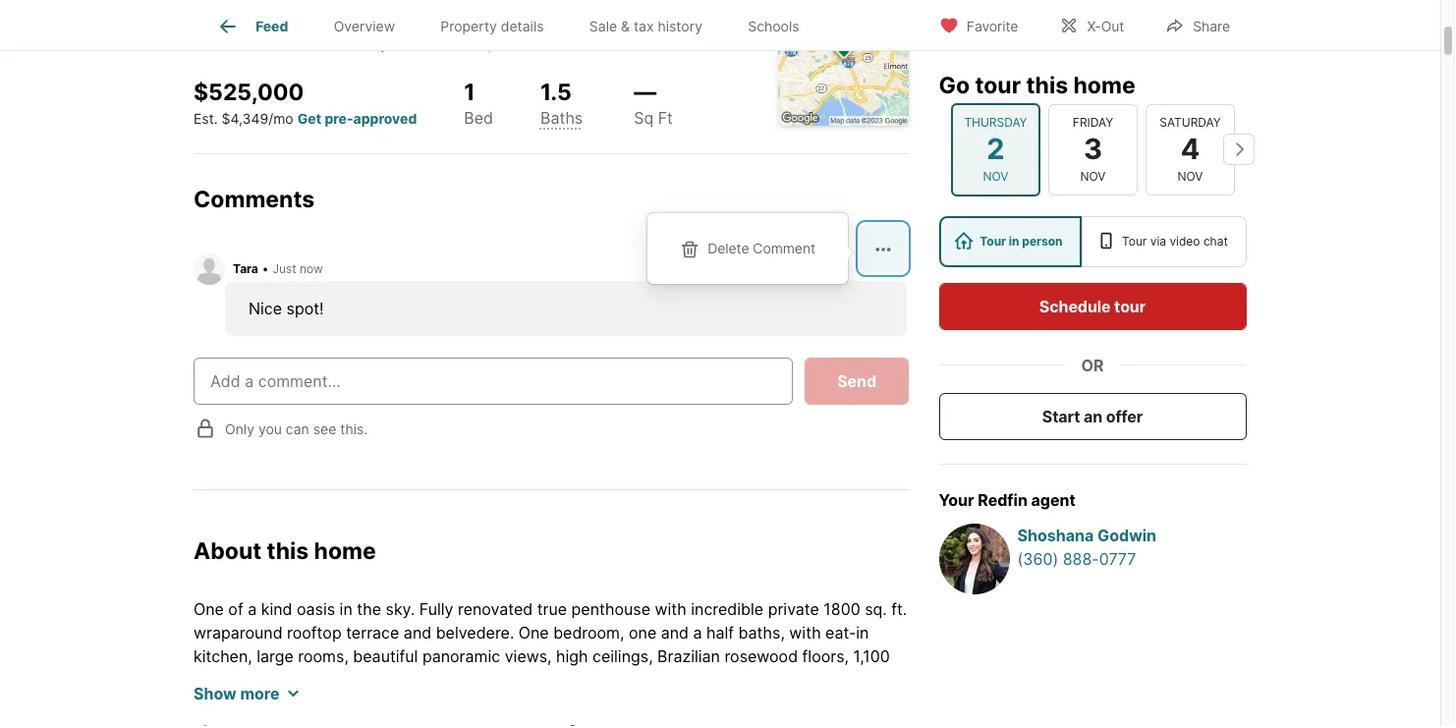 Task type: describe. For each thing, give the bounding box(es) containing it.
now
[[300, 261, 323, 276]]

share
[[1193, 17, 1230, 34]]

show more button
[[194, 682, 299, 705]]

favorite button
[[922, 4, 1035, 45]]

out
[[1101, 17, 1124, 34]]

talbot
[[240, 33, 288, 53]]

1
[[464, 78, 475, 106]]

video
[[1170, 233, 1201, 248]]

next image
[[1223, 134, 1255, 165]]

large
[[257, 646, 294, 666]]

in inside option
[[1009, 233, 1020, 248]]

/mo
[[268, 110, 294, 127]]

feed link
[[216, 15, 288, 38]]

(360) 888-0777 link
[[1018, 546, 1247, 570]]

schedule tour
[[1040, 296, 1146, 315]]

0 vertical spatial one
[[194, 599, 224, 619]]

via
[[1151, 233, 1167, 248]]

pre-
[[325, 110, 353, 127]]

unit,
[[365, 670, 397, 690]]

sale & tax history
[[589, 18, 703, 35]]

nov for 3
[[1080, 168, 1106, 183]]

belvedere.
[[436, 623, 514, 642]]

property
[[441, 18, 497, 35]]

ft.
[[891, 599, 907, 619]]

2 , from the left
[[488, 33, 492, 53]]

in left unit, at left bottom
[[348, 670, 361, 690]]

$4,349
[[222, 110, 268, 127]]

only you can see this.
[[225, 420, 368, 437]]

art
[[686, 670, 709, 690]]

sale
[[589, 18, 617, 35]]

sq
[[634, 108, 654, 128]]

—
[[634, 78, 657, 106]]

you
[[258, 420, 282, 437]]

the
[[357, 599, 381, 619]]

about this home
[[194, 537, 376, 565]]

tax
[[634, 18, 654, 35]]

kind
[[261, 599, 292, 619]]

lirr
[[194, 693, 227, 713]]

half
[[707, 623, 734, 642]]

get pre-approved link
[[297, 110, 417, 127]]

saturday 4 nov
[[1160, 115, 1221, 183]]

start
[[1043, 406, 1081, 425]]

panoramic
[[422, 646, 500, 666]]

and down friendly.
[[573, 693, 601, 713]]

image of shoshana godwin image
[[939, 523, 1010, 594]]

share button
[[1149, 4, 1247, 45]]

in left the
[[340, 599, 353, 619]]

kew
[[390, 33, 421, 53]]

your redfin agent
[[939, 489, 1076, 509]]

delete
[[708, 240, 749, 256]]

and down sky.
[[404, 623, 432, 642]]

— sq ft
[[634, 78, 673, 128]]

1 , from the left
[[381, 33, 386, 53]]

details
[[501, 18, 544, 35]]

floors,
[[802, 646, 849, 666]]

shoshana godwin (360) 888-0777
[[1018, 525, 1157, 568]]

only
[[225, 420, 254, 437]]

person
[[1023, 233, 1063, 248]]

friday 3 nov
[[1073, 115, 1113, 183]]

penthouse
[[572, 599, 651, 619]]

comments
[[194, 186, 315, 213]]

delete comment button
[[664, 229, 832, 268]]

comment
[[753, 240, 816, 256]]

schedule
[[1040, 296, 1111, 315]]

tara's photo image
[[194, 254, 225, 285]]

can
[[286, 420, 309, 437]]

send
[[837, 371, 877, 391]]

baths,
[[739, 623, 785, 642]]

chat
[[1204, 233, 1229, 248]]

your
[[939, 489, 975, 509]]

1 horizontal spatial with
[[789, 623, 821, 642]]

0 vertical spatial home
[[1074, 71, 1136, 98]]

washer/dryer
[[245, 670, 343, 690]]

1 vertical spatial home
[[314, 537, 376, 565]]

private
[[768, 599, 819, 619]]

tab list containing feed
[[194, 0, 838, 50]]

go
[[939, 71, 970, 98]]

tour via video chat
[[1123, 233, 1229, 248]]

spot!
[[287, 299, 324, 318]]

kitchen,
[[194, 646, 252, 666]]

sky.
[[386, 599, 415, 619]]

baths
[[540, 108, 583, 128]]

features,
[[756, 670, 822, 690]]

delete comment
[[708, 240, 816, 256]]

tour for go
[[976, 71, 1022, 98]]

tour for tour in person
[[980, 233, 1007, 248]]

in up 1,100
[[856, 623, 869, 642]]

unit
[[312, 33, 343, 53]]

1.5 baths
[[540, 78, 583, 128]]

property details
[[441, 18, 544, 35]]

rooms,
[[298, 646, 349, 666]]

steps
[[826, 670, 869, 690]]

1 vertical spatial sq.
[[194, 670, 216, 690]]

tour via video chat option
[[1083, 215, 1247, 266]]

tour for tour via video chat
[[1123, 233, 1148, 248]]

x-
[[1087, 17, 1101, 34]]



Task type: vqa. For each thing, say whether or not it's contained in the screenshot.
Buying
no



Task type: locate. For each thing, give the bounding box(es) containing it.
a right of
[[248, 599, 257, 619]]

•
[[262, 261, 269, 276]]

send button
[[805, 358, 909, 405]]

nice spot!
[[249, 299, 324, 318]]

map entry image
[[778, 0, 909, 125]]

start an offer
[[1043, 406, 1143, 425]]

0 horizontal spatial tour
[[976, 71, 1022, 98]]

1 horizontal spatial tour
[[1123, 233, 1148, 248]]

property details tab
[[418, 3, 567, 50]]

est.
[[194, 110, 218, 127]]

1 horizontal spatial one
[[519, 623, 549, 642]]

prewar
[[629, 670, 682, 690]]

0777
[[1100, 548, 1137, 568]]

0 horizontal spatial ,
[[381, 33, 386, 53]]

ft.,
[[220, 670, 240, 690]]

more
[[240, 684, 280, 703]]

a left "half"
[[693, 623, 702, 642]]

fully
[[419, 599, 453, 619]]

0 horizontal spatial this
[[267, 537, 309, 565]]

with up one
[[655, 599, 687, 619]]

storage
[[402, 670, 458, 690]]

0 horizontal spatial sq.
[[194, 670, 216, 690]]

3 nov from the left
[[1178, 168, 1203, 183]]

available,
[[463, 670, 532, 690]]

,
[[381, 33, 386, 53], [488, 33, 492, 53]]

with down private
[[789, 623, 821, 642]]

one
[[629, 623, 657, 642]]

go tour this home
[[939, 71, 1136, 98]]

deco
[[713, 670, 752, 690]]

home up friday
[[1074, 71, 1136, 98]]

thursday 2 nov
[[964, 115, 1027, 183]]

station,
[[231, 693, 286, 713]]

0 vertical spatial tour
[[976, 71, 1022, 98]]

list box
[[939, 215, 1247, 266]]

1 horizontal spatial ,
[[488, 33, 492, 53]]

0 vertical spatial a
[[248, 599, 257, 619]]

tour for schedule
[[1115, 296, 1146, 315]]

1 horizontal spatial tour
[[1115, 296, 1146, 315]]

pet
[[536, 670, 561, 690]]

0 horizontal spatial with
[[655, 599, 687, 619]]

sale & tax history tab
[[567, 3, 725, 50]]

1 horizontal spatial a
[[693, 623, 702, 642]]

home up the
[[314, 537, 376, 565]]

just
[[273, 261, 296, 276]]

8300
[[194, 33, 236, 53]]

eat-
[[826, 623, 856, 642]]

show
[[194, 684, 236, 703]]

0 vertical spatial this
[[1027, 71, 1069, 98]]

tour in person option
[[939, 215, 1083, 266]]

1 horizontal spatial sq.
[[865, 599, 887, 619]]

tour in person
[[980, 233, 1063, 248]]

nov down 4
[[1178, 168, 1203, 183]]

see
[[313, 420, 336, 437]]

views,
[[505, 646, 552, 666]]

schedule tour button
[[939, 282, 1247, 329]]

this up thursday
[[1027, 71, 1069, 98]]

terrace
[[346, 623, 399, 642]]

&
[[621, 18, 630, 35]]

2 tour from the left
[[1123, 233, 1148, 248]]

1 vertical spatial this
[[267, 537, 309, 565]]

schools tab
[[725, 3, 822, 50]]

nov inside thursday 2 nov
[[983, 168, 1009, 183]]

an
[[1084, 406, 1103, 425]]

nov for 2
[[983, 168, 1009, 183]]

(360)
[[1018, 548, 1059, 568]]

history
[[658, 18, 703, 35]]

subway
[[353, 693, 410, 713]]

11415
[[524, 33, 565, 53]]

and up 'brazilian'
[[661, 623, 689, 642]]

tour left via at right top
[[1123, 233, 1148, 248]]

of
[[228, 599, 243, 619]]

one left of
[[194, 599, 224, 619]]

nov down 2
[[983, 168, 1009, 183]]

x-out button
[[1043, 4, 1141, 45]]

0 horizontal spatial home
[[314, 537, 376, 565]]

tab list
[[194, 0, 838, 50]]

feed
[[256, 18, 288, 35]]

tour
[[980, 233, 1007, 248], [1123, 233, 1148, 248]]

wraparound
[[194, 623, 283, 642]]

or
[[1082, 355, 1104, 374]]

nov inside saturday 4 nov
[[1178, 168, 1203, 183]]

gardens
[[426, 33, 488, 53]]

1 vertical spatial with
[[789, 623, 821, 642]]

tour left person
[[980, 233, 1007, 248]]

list box containing tour in person
[[939, 215, 1247, 266]]

0 vertical spatial sq.
[[865, 599, 887, 619]]

1 horizontal spatial nov
[[1080, 168, 1106, 183]]

offer
[[1107, 406, 1143, 425]]

ft
[[658, 108, 673, 128]]

, left ny
[[488, 33, 492, 53]]

friday
[[1073, 115, 1113, 129]]

1 tour from the left
[[980, 233, 1007, 248]]

ceilings,
[[593, 646, 653, 666]]

4
[[1181, 131, 1200, 166]]

0 horizontal spatial nov
[[983, 168, 1009, 183]]

2 horizontal spatial nov
[[1178, 168, 1203, 183]]

1 horizontal spatial this
[[1027, 71, 1069, 98]]

nov down the "3"
[[1080, 168, 1106, 183]]

0 vertical spatial with
[[655, 599, 687, 619]]

1 vertical spatial a
[[693, 623, 702, 642]]

shopping
[[500, 693, 569, 713]]

saturday
[[1160, 115, 1221, 129]]

this
[[1027, 71, 1069, 98], [267, 537, 309, 565]]

$525,000 est. $4,349 /mo get pre-approved
[[194, 78, 417, 127]]

tour
[[976, 71, 1022, 98], [1115, 296, 1146, 315]]

thursday
[[964, 115, 1027, 129]]

overview
[[334, 18, 395, 35]]

None button
[[951, 103, 1041, 196], [1048, 104, 1138, 195], [1146, 104, 1235, 195], [951, 103, 1041, 196], [1048, 104, 1138, 195], [1146, 104, 1235, 195]]

show more
[[194, 684, 280, 703]]

1 horizontal spatial home
[[1074, 71, 1136, 98]]

, left kew
[[381, 33, 386, 53]]

one up views,
[[519, 623, 549, 642]]

1800
[[824, 599, 860, 619]]

0 horizontal spatial tour
[[980, 233, 1007, 248]]

tour right "schedule"
[[1115, 296, 1146, 315]]

bedroom,
[[553, 623, 624, 642]]

with
[[655, 599, 687, 619], [789, 623, 821, 642]]

tour up thursday
[[976, 71, 1022, 98]]

888-
[[1063, 548, 1100, 568]]

tour inside "button"
[[1115, 296, 1146, 315]]

rosewood
[[725, 646, 798, 666]]

in left person
[[1009, 233, 1020, 248]]

agent
[[1032, 489, 1076, 509]]

nov for 4
[[1178, 168, 1203, 183]]

nov inside friday 3 nov
[[1080, 168, 1106, 183]]

1 vertical spatial one
[[519, 623, 549, 642]]

2 nov from the left
[[1080, 168, 1106, 183]]

godwin
[[1098, 525, 1157, 544]]

redfin
[[978, 489, 1028, 509]]

ny
[[497, 33, 519, 53]]

1 nov from the left
[[983, 168, 1009, 183]]

overview tab
[[311, 3, 418, 50]]

0 horizontal spatial one
[[194, 599, 224, 619]]

brazilian
[[657, 646, 720, 666]]

in
[[1009, 233, 1020, 248], [340, 599, 353, 619], [856, 623, 869, 642], [348, 670, 361, 690]]

sq. left ft.
[[865, 599, 887, 619]]

0 horizontal spatial a
[[248, 599, 257, 619]]

and down storage
[[415, 693, 443, 713]]

1 vertical spatial tour
[[1115, 296, 1146, 315]]

sq. up lirr at the left
[[194, 670, 216, 690]]

2
[[987, 131, 1005, 166]]

one of a kind oasis in the sky. fully renovated true penthouse with incredible private 1800 sq. ft. wraparound rooftop terrace and belvedere. one bedroom, one and a half baths, with eat-in kitchen, large rooms, beautiful panoramic views, high ceilings, brazilian rosewood floors, 1,100 sq. ft., washer/dryer in unit, storage available, pet friendly. prewar art deco features, steps to lirr station, express subway and buses, shopping and dining.
[[194, 599, 907, 713]]

this up 'kind'
[[267, 537, 309, 565]]

1 bed
[[464, 78, 493, 128]]

Add a comment... text field
[[210, 369, 777, 393]]

renovated
[[458, 599, 533, 619]]



